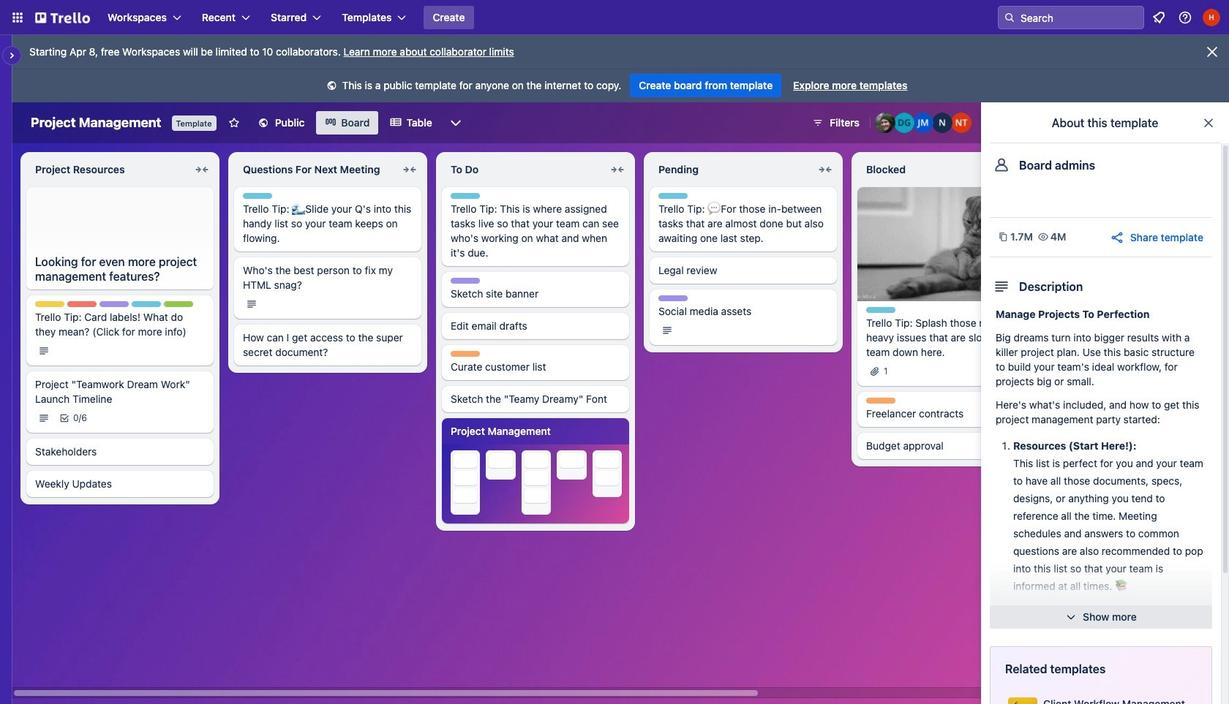 Task type: vqa. For each thing, say whether or not it's contained in the screenshot.
right Color: purple, title: "Design Team" element
yes



Task type: locate. For each thing, give the bounding box(es) containing it.
color: yellow, title: "copy request" element
[[35, 301, 64, 307]]

color: lime, title: "halp" element
[[164, 301, 193, 307]]

customize views image
[[448, 116, 463, 130]]

caity (caity) image
[[875, 113, 896, 133]]

2 horizontal spatial collapse list image
[[816, 161, 834, 179]]

0 horizontal spatial collapse list image
[[193, 161, 211, 179]]

1 vertical spatial color: orange, title: "one more step" element
[[866, 398, 896, 404]]

nic (nicoletollefson1) image
[[932, 113, 953, 133]]

0 horizontal spatial color: orange, title: "one more step" element
[[451, 351, 480, 357]]

None text field
[[26, 158, 190, 181], [234, 158, 398, 181], [442, 158, 606, 181], [650, 158, 814, 181], [857, 158, 1021, 181], [26, 158, 190, 181], [234, 158, 398, 181], [442, 158, 606, 181], [650, 158, 814, 181], [857, 158, 1021, 181]]

color: sky, title: "trello tip" element
[[243, 193, 272, 199], [451, 193, 480, 199], [658, 193, 688, 199], [132, 301, 161, 307], [866, 307, 896, 313]]

howard (howard38800628) image
[[1203, 9, 1220, 26]]

color: purple, title: "design team" element
[[451, 278, 480, 284], [658, 296, 688, 301], [100, 301, 129, 307]]

1 horizontal spatial collapse list image
[[401, 161, 418, 179]]

collapse list image
[[193, 161, 211, 179], [401, 161, 418, 179], [816, 161, 834, 179]]

open information menu image
[[1178, 10, 1193, 25]]

color: orange, title: "one more step" element
[[451, 351, 480, 357], [866, 398, 896, 404]]

1 horizontal spatial color: orange, title: "one more step" element
[[866, 398, 896, 404]]

2 collapse list image from the left
[[401, 161, 418, 179]]

1 horizontal spatial color: purple, title: "design team" element
[[451, 278, 480, 284]]

back to home image
[[35, 6, 90, 29]]

nicole tang (nicoletang31) image
[[951, 113, 972, 133]]

color: red, title: "priority" element
[[67, 301, 97, 307]]

sm image
[[324, 79, 339, 94]]

0 vertical spatial color: orange, title: "one more step" element
[[451, 351, 480, 357]]



Task type: describe. For each thing, give the bounding box(es) containing it.
0 notifications image
[[1150, 9, 1168, 26]]

1 collapse list image from the left
[[193, 161, 211, 179]]

star or unstar board image
[[228, 117, 240, 129]]

2 horizontal spatial color: purple, title: "design team" element
[[658, 296, 688, 301]]

devan goldstein (devangoldstein2) image
[[894, 113, 915, 133]]

Board name text field
[[23, 111, 169, 135]]

primary element
[[0, 0, 1229, 35]]

Search field
[[1015, 7, 1144, 28]]

3 collapse list image from the left
[[816, 161, 834, 179]]

search image
[[1004, 12, 1015, 23]]

jordan mirchev (jordan_mirchev) image
[[913, 113, 934, 133]]

0 horizontal spatial color: purple, title: "design team" element
[[100, 301, 129, 307]]

collapse list image
[[609, 161, 626, 179]]



